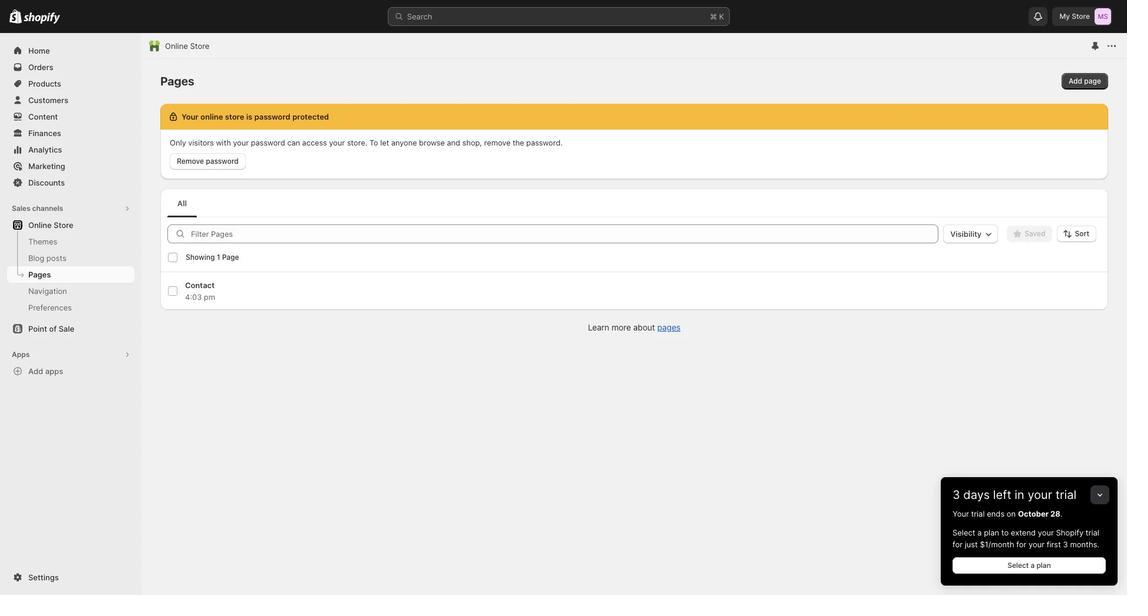 Task type: locate. For each thing, give the bounding box(es) containing it.
1 horizontal spatial a
[[1031, 562, 1035, 570]]

1 vertical spatial select
[[1008, 562, 1030, 570]]

a
[[978, 529, 983, 538], [1031, 562, 1035, 570]]

apps
[[12, 350, 30, 359]]

select inside select a plan to extend your shopify trial for just $1/month for your first 3 months.
[[953, 529, 976, 538]]

1 horizontal spatial for
[[1017, 540, 1027, 550]]

2 vertical spatial your
[[1029, 540, 1045, 550]]

1 vertical spatial online store
[[28, 221, 73, 230]]

trial
[[1056, 488, 1077, 503], [972, 510, 985, 519], [1087, 529, 1100, 538]]

0 vertical spatial store
[[1073, 12, 1091, 21]]

themes
[[28, 237, 57, 247]]

3 right first
[[1064, 540, 1069, 550]]

0 vertical spatial a
[[978, 529, 983, 538]]

online up themes
[[28, 221, 52, 230]]

posts
[[47, 254, 67, 263]]

0 vertical spatial online store
[[165, 41, 210, 51]]

trial up the months.
[[1087, 529, 1100, 538]]

1 vertical spatial a
[[1031, 562, 1035, 570]]

1 horizontal spatial trial
[[1056, 488, 1077, 503]]

your
[[953, 510, 970, 519]]

select up just
[[953, 529, 976, 538]]

0 vertical spatial 3
[[953, 488, 961, 503]]

select a plan
[[1008, 562, 1052, 570]]

0 vertical spatial trial
[[1056, 488, 1077, 503]]

1 vertical spatial your
[[1039, 529, 1055, 538]]

on
[[1008, 510, 1017, 519]]

home link
[[7, 42, 135, 59]]

blog posts link
[[7, 250, 135, 267]]

plan down first
[[1037, 562, 1052, 570]]

0 horizontal spatial plan
[[985, 529, 1000, 538]]

point of sale
[[28, 324, 74, 334]]

plan
[[985, 529, 1000, 538], [1037, 562, 1052, 570]]

blog posts
[[28, 254, 67, 263]]

my store
[[1060, 12, 1091, 21]]

0 vertical spatial select
[[953, 529, 976, 538]]

content
[[28, 112, 58, 122]]

online store link down channels at the top left
[[7, 217, 135, 234]]

for left just
[[953, 540, 963, 550]]

select for select a plan to extend your shopify trial for just $1/month for your first 3 months.
[[953, 529, 976, 538]]

online right online store image
[[165, 41, 188, 51]]

discounts
[[28, 178, 65, 188]]

plan for select a plan
[[1037, 562, 1052, 570]]

0 horizontal spatial select
[[953, 529, 976, 538]]

a inside select a plan to extend your shopify trial for just $1/month for your first 3 months.
[[978, 529, 983, 538]]

1 vertical spatial online store link
[[7, 217, 135, 234]]

1 horizontal spatial plan
[[1037, 562, 1052, 570]]

1 horizontal spatial online store
[[165, 41, 210, 51]]

preferences
[[28, 303, 72, 313]]

themes link
[[7, 234, 135, 250]]

0 vertical spatial online store link
[[165, 40, 210, 52]]

your left first
[[1029, 540, 1045, 550]]

1 horizontal spatial select
[[1008, 562, 1030, 570]]

$1/month
[[981, 540, 1015, 550]]

just
[[965, 540, 979, 550]]

sales channels button
[[7, 201, 135, 217]]

apps
[[45, 367, 63, 376]]

content link
[[7, 109, 135, 125]]

online store
[[165, 41, 210, 51], [28, 221, 73, 230]]

online store right online store image
[[165, 41, 210, 51]]

products link
[[7, 76, 135, 92]]

for down extend
[[1017, 540, 1027, 550]]

for
[[953, 540, 963, 550], [1017, 540, 1027, 550]]

sale
[[59, 324, 74, 334]]

to
[[1002, 529, 1009, 538]]

sales
[[12, 204, 30, 213]]

1 vertical spatial trial
[[972, 510, 985, 519]]

a inside select a plan link
[[1031, 562, 1035, 570]]

channels
[[32, 204, 63, 213]]

1 vertical spatial plan
[[1037, 562, 1052, 570]]

left
[[994, 488, 1012, 503]]

products
[[28, 79, 61, 88]]

store right my
[[1073, 12, 1091, 21]]

1 horizontal spatial 3
[[1064, 540, 1069, 550]]

select
[[953, 529, 976, 538], [1008, 562, 1030, 570]]

1 vertical spatial 3
[[1064, 540, 1069, 550]]

0 horizontal spatial online
[[28, 221, 52, 230]]

pages link
[[7, 267, 135, 283]]

select down select a plan to extend your shopify trial for just $1/month for your first 3 months.
[[1008, 562, 1030, 570]]

1 vertical spatial online
[[28, 221, 52, 230]]

a for select a plan to extend your shopify trial for just $1/month for your first 3 months.
[[978, 529, 983, 538]]

0 vertical spatial plan
[[985, 529, 1000, 538]]

2 horizontal spatial trial
[[1087, 529, 1100, 538]]

trial right your
[[972, 510, 985, 519]]

1 horizontal spatial online
[[165, 41, 188, 51]]

your inside 3 days left in your trial "dropdown button"
[[1028, 488, 1053, 503]]

1 horizontal spatial store
[[190, 41, 210, 51]]

3 days left in your trial
[[953, 488, 1077, 503]]

0 horizontal spatial a
[[978, 529, 983, 538]]

online
[[165, 41, 188, 51], [28, 221, 52, 230]]

a down select a plan to extend your shopify trial for just $1/month for your first 3 months.
[[1031, 562, 1035, 570]]

customers link
[[7, 92, 135, 109]]

0 horizontal spatial store
[[54, 221, 73, 230]]

search
[[407, 12, 433, 21]]

online store link right online store image
[[165, 40, 210, 52]]

store
[[1073, 12, 1091, 21], [190, 41, 210, 51], [54, 221, 73, 230]]

select for select a plan
[[1008, 562, 1030, 570]]

your up the october
[[1028, 488, 1053, 503]]

extend
[[1012, 529, 1037, 538]]

a up just
[[978, 529, 983, 538]]

store down sales channels button
[[54, 221, 73, 230]]

0 vertical spatial your
[[1028, 488, 1053, 503]]

online store link
[[165, 40, 210, 52], [7, 217, 135, 234]]

plan up $1/month
[[985, 529, 1000, 538]]

plan inside select a plan to extend your shopify trial for just $1/month for your first 3 months.
[[985, 529, 1000, 538]]

discounts link
[[7, 175, 135, 191]]

select a plan link
[[953, 558, 1107, 575]]

settings link
[[7, 570, 135, 586]]

0 horizontal spatial trial
[[972, 510, 985, 519]]

3
[[953, 488, 961, 503], [1064, 540, 1069, 550]]

orders link
[[7, 59, 135, 76]]

your
[[1028, 488, 1053, 503], [1039, 529, 1055, 538], [1029, 540, 1045, 550]]

your trial ends on october 28 .
[[953, 510, 1063, 519]]

preferences link
[[7, 300, 135, 316]]

0 horizontal spatial 3
[[953, 488, 961, 503]]

3 up your
[[953, 488, 961, 503]]

2 vertical spatial store
[[54, 221, 73, 230]]

0 vertical spatial online
[[165, 41, 188, 51]]

0 horizontal spatial for
[[953, 540, 963, 550]]

your up first
[[1039, 529, 1055, 538]]

1 vertical spatial store
[[190, 41, 210, 51]]

1 horizontal spatial online store link
[[165, 40, 210, 52]]

point of sale button
[[0, 321, 142, 337]]

store right online store image
[[190, 41, 210, 51]]

online store down channels at the top left
[[28, 221, 73, 230]]

trial up .
[[1056, 488, 1077, 503]]

2 vertical spatial trial
[[1087, 529, 1100, 538]]

ends
[[988, 510, 1005, 519]]

shopify image
[[9, 9, 22, 24], [24, 12, 60, 24]]

3 inside "dropdown button"
[[953, 488, 961, 503]]

sales channels
[[12, 204, 63, 213]]

⌘
[[711, 12, 718, 21]]

28
[[1051, 510, 1061, 519]]



Task type: vqa. For each thing, say whether or not it's contained in the screenshot.
$1/month
yes



Task type: describe. For each thing, give the bounding box(es) containing it.
3 days left in your trial element
[[942, 509, 1118, 586]]

plan for select a plan to extend your shopify trial for just $1/month for your first 3 months.
[[985, 529, 1000, 538]]

trial inside select a plan to extend your shopify trial for just $1/month for your first 3 months.
[[1087, 529, 1100, 538]]

3 inside select a plan to extend your shopify trial for just $1/month for your first 3 months.
[[1064, 540, 1069, 550]]

a for select a plan
[[1031, 562, 1035, 570]]

analytics link
[[7, 142, 135, 158]]

navigation
[[28, 287, 67, 296]]

shopify
[[1057, 529, 1084, 538]]

2 horizontal spatial store
[[1073, 12, 1091, 21]]

⌘ k
[[711, 12, 725, 21]]

online store image
[[149, 40, 160, 52]]

months.
[[1071, 540, 1100, 550]]

3 days left in your trial button
[[942, 478, 1118, 503]]

1 for from the left
[[953, 540, 963, 550]]

point of sale link
[[7, 321, 135, 337]]

marketing
[[28, 162, 65, 171]]

add apps
[[28, 367, 63, 376]]

k
[[720, 12, 725, 21]]

finances link
[[7, 125, 135, 142]]

select a plan to extend your shopify trial for just $1/month for your first 3 months.
[[953, 529, 1100, 550]]

in
[[1015, 488, 1025, 503]]

add apps button
[[7, 363, 135, 380]]

.
[[1061, 510, 1063, 519]]

1 horizontal spatial shopify image
[[24, 12, 60, 24]]

finances
[[28, 129, 61, 138]]

first
[[1048, 540, 1062, 550]]

analytics
[[28, 145, 62, 155]]

trial inside "dropdown button"
[[1056, 488, 1077, 503]]

0 horizontal spatial online store link
[[7, 217, 135, 234]]

0 horizontal spatial shopify image
[[9, 9, 22, 24]]

blog
[[28, 254, 44, 263]]

point
[[28, 324, 47, 334]]

marketing link
[[7, 158, 135, 175]]

customers
[[28, 96, 68, 105]]

settings
[[28, 573, 59, 583]]

0 horizontal spatial online store
[[28, 221, 73, 230]]

my store image
[[1095, 8, 1112, 25]]

add
[[28, 367, 43, 376]]

days
[[964, 488, 991, 503]]

orders
[[28, 63, 53, 72]]

pages
[[28, 270, 51, 280]]

october
[[1019, 510, 1049, 519]]

my
[[1060, 12, 1071, 21]]

of
[[49, 324, 57, 334]]

navigation link
[[7, 283, 135, 300]]

2 for from the left
[[1017, 540, 1027, 550]]

apps button
[[7, 347, 135, 363]]

home
[[28, 46, 50, 55]]



